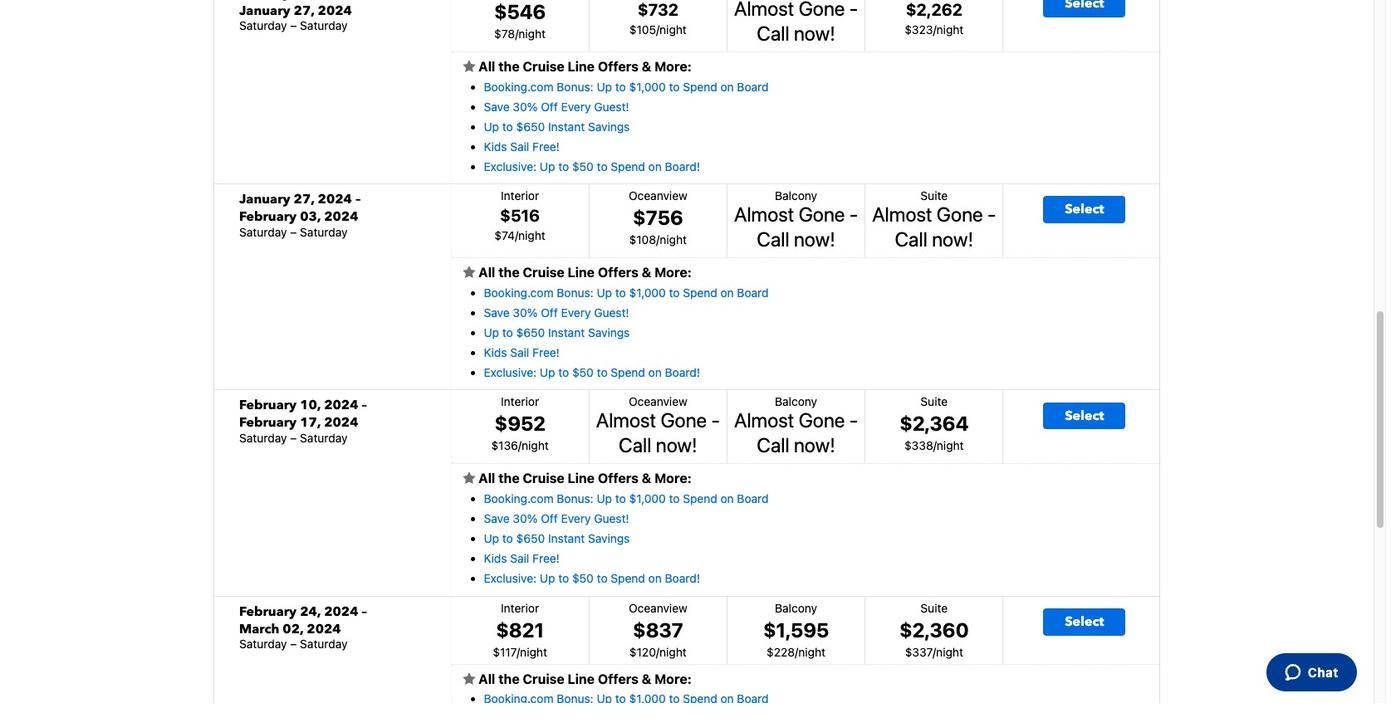 Task type: vqa. For each thing, say whether or not it's contained in the screenshot.
Cruise deals Link
no



Task type: locate. For each thing, give the bounding box(es) containing it.
0 vertical spatial suite
[[921, 189, 948, 203]]

$1,000 down $108
[[629, 286, 666, 300]]

1 bonus: from the top
[[557, 79, 594, 94]]

guest! for almost gone - call now!
[[594, 512, 629, 526]]

february left 17,
[[239, 414, 297, 432]]

& down the $105
[[642, 59, 651, 74]]

more: for $105
[[655, 59, 692, 74]]

sail up interior $821 $117 / night
[[510, 552, 529, 566]]

1 vertical spatial 27,
[[294, 190, 314, 209]]

more: down $120
[[655, 672, 692, 687]]

1 vertical spatial bonus:
[[557, 286, 594, 300]]

1 oceanview from the top
[[629, 189, 688, 203]]

all down the $74
[[479, 265, 495, 280]]

interior inside "interior $516 $74 / night"
[[501, 189, 539, 203]]

suite for $2,364
[[921, 395, 948, 409]]

1 booking.com from the top
[[484, 79, 554, 94]]

january for january 27, 2024
[[239, 1, 290, 20]]

booking.com bonus: up to $1,000 to spend on board save 30% off every guest! up to $650 instant savings kids sail free! exclusive: up to $50 to spend on board! for $105
[[484, 79, 769, 173]]

0 vertical spatial oceanview
[[629, 189, 688, 203]]

2 january from the top
[[239, 190, 290, 209]]

now! inside oceanview almost gone - call now!
[[656, 434, 698, 457]]

1 vertical spatial instant
[[548, 326, 585, 340]]

night inside suite $2,364 $338 / night
[[937, 439, 964, 453]]

cruise down $78 / night
[[523, 59, 565, 74]]

&
[[642, 59, 651, 74], [642, 265, 651, 280], [642, 471, 651, 486], [642, 672, 651, 687]]

booking.com bonus: up to $1,000 to spend on board link for almost gone - call now!
[[484, 492, 769, 506]]

exclusive: up to $50 to spend on board! link for $952
[[484, 572, 700, 586]]

interior up $952
[[501, 395, 539, 409]]

interior for $821
[[501, 601, 539, 615]]

2 kids from the top
[[484, 345, 507, 360]]

2 vertical spatial sail
[[510, 552, 529, 566]]

night for $2,360
[[936, 645, 963, 659]]

interior up $516
[[501, 189, 539, 203]]

kids up interior $821 $117 / night
[[484, 552, 507, 566]]

exclusive: up the interior $952 $136 / night at the left bottom of page
[[484, 365, 537, 380]]

1 balcony almost gone - call now! from the top
[[734, 189, 858, 251]]

kids up the interior $952 $136 / night at the left bottom of page
[[484, 345, 507, 360]]

2 vertical spatial board
[[737, 492, 769, 506]]

2 vertical spatial select link
[[1043, 609, 1126, 636]]

2 30% from the top
[[513, 306, 538, 320]]

1 vertical spatial balcony
[[775, 395, 817, 409]]

bonus: for $756
[[557, 286, 594, 300]]

1 vertical spatial save 30% off every guest! link
[[484, 306, 629, 320]]

2 the from the top
[[499, 265, 520, 280]]

3 off from the top
[[541, 512, 558, 526]]

3 $650 from the top
[[516, 532, 545, 546]]

exclusive: up interior $821 $117 / night
[[484, 572, 537, 586]]

sail up the interior $952 $136 / night at the left bottom of page
[[510, 345, 529, 360]]

more:
[[655, 59, 692, 74], [655, 265, 692, 280], [655, 471, 692, 486], [655, 672, 692, 687]]

offers for $837
[[598, 672, 639, 687]]

save
[[484, 99, 510, 113], [484, 306, 510, 320], [484, 512, 510, 526]]

& down $120
[[642, 672, 651, 687]]

0 vertical spatial $50
[[572, 159, 594, 173]]

1 vertical spatial booking.com
[[484, 286, 554, 300]]

30% for $952
[[513, 512, 538, 526]]

suite $2,364 $338 / night
[[900, 395, 969, 453]]

booking.com down the $74
[[484, 286, 554, 300]]

0 vertical spatial instant
[[548, 119, 585, 133]]

every
[[561, 99, 591, 113], [561, 306, 591, 320], [561, 512, 591, 526]]

/ inside interior $821 $117 / night
[[517, 645, 520, 659]]

offers
[[598, 59, 639, 74], [598, 265, 639, 280], [598, 471, 639, 486], [598, 672, 639, 687]]

3 oceanview from the top
[[629, 601, 688, 615]]

2 vertical spatial booking.com bonus: up to $1,000 to spend on board save 30% off every guest! up to $650 instant savings kids sail free! exclusive: up to $50 to spend on board!
[[484, 492, 769, 586]]

$516
[[500, 206, 540, 225]]

star image for $516
[[463, 266, 475, 279]]

offers down the $105
[[598, 59, 639, 74]]

booking.com for $516
[[484, 286, 554, 300]]

night right $323
[[937, 22, 964, 36]]

/ inside the interior $952 $136 / night
[[518, 439, 522, 453]]

3 cruise from the top
[[523, 471, 565, 486]]

guest!
[[594, 99, 629, 113], [594, 306, 629, 320], [594, 512, 629, 526]]

1 vertical spatial suite
[[921, 395, 948, 409]]

exclusive: for $952
[[484, 572, 537, 586]]

2 instant from the top
[[548, 326, 585, 340]]

1 save from the top
[[484, 99, 510, 113]]

4 line from the top
[[568, 672, 595, 687]]

board! up oceanview $837 $120 / night
[[665, 572, 700, 586]]

/ inside the suite $2,360 $337 / night
[[933, 645, 936, 659]]

1 vertical spatial select
[[1065, 407, 1104, 425]]

1 vertical spatial balcony almost gone - call now!
[[734, 395, 858, 457]]

more: down oceanview almost gone - call now!
[[655, 471, 692, 486]]

30% down the $74
[[513, 306, 538, 320]]

interior inside the interior $952 $136 / night
[[501, 395, 539, 409]]

1 vertical spatial exclusive: up to $50 to spend on board! link
[[484, 365, 700, 380]]

2 bonus: from the top
[[557, 286, 594, 300]]

- inside oceanview almost gone - call now!
[[711, 409, 720, 432]]

27, inside january 27, 2024 – february 03, 2024 saturday – saturday
[[294, 190, 314, 209]]

0 vertical spatial january
[[239, 1, 290, 20]]

bonus: for $105
[[557, 79, 594, 94]]

& down $108
[[642, 265, 651, 280]]

to
[[615, 79, 626, 94], [669, 79, 680, 94], [502, 119, 513, 133], [558, 159, 569, 173], [597, 159, 608, 173], [615, 286, 626, 300], [669, 286, 680, 300], [502, 326, 513, 340], [558, 365, 569, 380], [597, 365, 608, 380], [615, 492, 626, 506], [669, 492, 680, 506], [502, 532, 513, 546], [558, 572, 569, 586], [597, 572, 608, 586]]

2 vertical spatial interior
[[501, 601, 539, 615]]

call
[[757, 228, 790, 251], [895, 228, 928, 251], [619, 434, 652, 457], [757, 434, 790, 457]]

all right star icon
[[479, 59, 495, 74]]

2 $650 from the top
[[516, 326, 545, 340]]

the down the $74
[[499, 265, 520, 280]]

/ inside balcony $1,595 $228 / night
[[795, 645, 799, 659]]

now!
[[794, 228, 836, 251], [932, 228, 974, 251], [656, 434, 698, 457], [794, 434, 836, 457]]

saturday – saturday
[[239, 19, 348, 33]]

2 vertical spatial up to $650 instant savings link
[[484, 532, 630, 546]]

3 free! from the top
[[533, 552, 560, 566]]

booking.com down $78 / night
[[484, 79, 554, 94]]

1 vertical spatial january
[[239, 190, 290, 209]]

17,
[[300, 414, 321, 432]]

30%
[[513, 99, 538, 113], [513, 306, 538, 320], [513, 512, 538, 526]]

02,
[[283, 620, 303, 638]]

3 suite from the top
[[921, 601, 948, 615]]

$1,000 down oceanview almost gone - call now!
[[629, 492, 666, 506]]

night inside interior $821 $117 / night
[[520, 645, 547, 659]]

2 savings from the top
[[588, 326, 630, 340]]

2 $50 from the top
[[572, 365, 594, 380]]

2 vertical spatial booking.com
[[484, 492, 554, 506]]

$952
[[495, 412, 546, 436]]

guest! for $756
[[594, 306, 629, 320]]

0 vertical spatial board!
[[665, 159, 700, 173]]

1 $1,000 from the top
[[629, 79, 666, 94]]

night inside "interior $516 $74 / night"
[[518, 229, 546, 243]]

27, for january 27, 2024 – february 03, 2024 saturday – saturday
[[294, 190, 314, 209]]

spend
[[683, 79, 717, 94], [611, 159, 645, 173], [683, 286, 717, 300], [611, 365, 645, 380], [683, 492, 717, 506], [611, 572, 645, 586]]

3 kids from the top
[[484, 552, 507, 566]]

$1,000 for $756
[[629, 286, 666, 300]]

0 vertical spatial up to $650 instant savings link
[[484, 119, 630, 133]]

2 booking.com bonus: up to $1,000 to spend on board save 30% off every guest! up to $650 instant savings kids sail free! exclusive: up to $50 to spend on board! from the top
[[484, 286, 769, 380]]

up to $650 instant savings link
[[484, 119, 630, 133], [484, 326, 630, 340], [484, 532, 630, 546]]

savings for $952
[[588, 532, 630, 546]]

1 guest! from the top
[[594, 99, 629, 113]]

oceanview for almost
[[629, 395, 688, 409]]

1 vertical spatial interior
[[501, 395, 539, 409]]

2 star image from the top
[[463, 472, 475, 485]]

call inside oceanview almost gone - call now!
[[619, 434, 652, 457]]

interior for $952
[[501, 395, 539, 409]]

almost
[[734, 203, 794, 226], [872, 203, 932, 226], [596, 409, 656, 432], [734, 409, 794, 432]]

free! up $516
[[533, 139, 560, 153]]

exclusive:
[[484, 159, 537, 173], [484, 365, 537, 380], [484, 572, 537, 586]]

2 vertical spatial off
[[541, 512, 558, 526]]

3 all the cruise line offers & more: from the top
[[475, 471, 692, 486]]

0 vertical spatial booking.com bonus: up to $1,000 to spend on board save 30% off every guest! up to $650 instant savings kids sail free! exclusive: up to $50 to spend on board!
[[484, 79, 769, 173]]

night inside oceanview $837 $120 / night
[[660, 645, 687, 659]]

3 bonus: from the top
[[557, 492, 594, 506]]

3 sail from the top
[[510, 552, 529, 566]]

0 vertical spatial kids
[[484, 139, 507, 153]]

24,
[[300, 603, 321, 621]]

2 vertical spatial bonus:
[[557, 492, 594, 506]]

$1,000
[[629, 79, 666, 94], [629, 286, 666, 300], [629, 492, 666, 506]]

0 vertical spatial kids sail free! link
[[484, 139, 560, 153]]

night down $1,595
[[799, 645, 826, 659]]

2 vertical spatial booking.com bonus: up to $1,000 to spend on board link
[[484, 492, 769, 506]]

off
[[541, 99, 558, 113], [541, 306, 558, 320], [541, 512, 558, 526]]

0 vertical spatial select link
[[1043, 196, 1126, 223]]

up
[[597, 79, 612, 94], [484, 119, 499, 133], [540, 159, 555, 173], [597, 286, 612, 300], [484, 326, 499, 340], [540, 365, 555, 380], [597, 492, 612, 506], [484, 532, 499, 546], [540, 572, 555, 586]]

3 $1,000 from the top
[[629, 492, 666, 506]]

the down $117
[[499, 672, 520, 687]]

night right "$78"
[[519, 26, 546, 40]]

/ inside "interior $516 $74 / night"
[[515, 229, 518, 243]]

1 vertical spatial savings
[[588, 326, 630, 340]]

bonus:
[[557, 79, 594, 94], [557, 286, 594, 300], [557, 492, 594, 506]]

0 vertical spatial booking.com
[[484, 79, 554, 94]]

offers for $756
[[598, 265, 639, 280]]

1 booking.com bonus: up to $1,000 to spend on board save 30% off every guest! up to $650 instant savings kids sail free! exclusive: up to $50 to spend on board! from the top
[[484, 79, 769, 173]]

2 vertical spatial balcony
[[775, 601, 817, 615]]

night right the $105
[[660, 22, 687, 36]]

select
[[1065, 200, 1104, 219], [1065, 407, 1104, 425], [1065, 613, 1104, 631]]

2 vertical spatial guest!
[[594, 512, 629, 526]]

booking.com bonus: up to $1,000 to spend on board save 30% off every guest! up to $650 instant savings kids sail free! exclusive: up to $50 to spend on board! for almost gone - call now!
[[484, 492, 769, 586]]

night down $952
[[522, 439, 549, 453]]

free! for $952
[[533, 552, 560, 566]]

select for $2,360
[[1065, 613, 1104, 631]]

balcony almost gone - call now!
[[734, 189, 858, 251], [734, 395, 858, 457]]

all down $117
[[479, 672, 495, 687]]

1 & from the top
[[642, 59, 651, 74]]

3 save from the top
[[484, 512, 510, 526]]

suite almost gone - call now!
[[872, 189, 996, 251]]

board! up oceanview almost gone - call now!
[[665, 365, 700, 380]]

3 the from the top
[[499, 471, 520, 486]]

2 every from the top
[[561, 306, 591, 320]]

0 vertical spatial 30%
[[513, 99, 538, 113]]

save for $952
[[484, 512, 510, 526]]

2 save 30% off every guest! link from the top
[[484, 306, 629, 320]]

save down $136
[[484, 512, 510, 526]]

night inside the interior $952 $136 / night
[[522, 439, 549, 453]]

& for $756
[[642, 265, 651, 280]]

2 off from the top
[[541, 306, 558, 320]]

/ inside suite $2,364 $338 / night
[[933, 439, 937, 453]]

kids sail free! link
[[484, 139, 560, 153], [484, 345, 560, 360], [484, 552, 560, 566]]

1 line from the top
[[568, 59, 595, 74]]

oceanview almost gone - call now!
[[596, 395, 720, 457]]

2 board from the top
[[737, 286, 769, 300]]

line
[[568, 59, 595, 74], [568, 265, 595, 280], [568, 471, 595, 486], [568, 672, 595, 687]]

1 vertical spatial every
[[561, 306, 591, 320]]

2 $1,000 from the top
[[629, 286, 666, 300]]

3 $50 from the top
[[572, 572, 594, 586]]

$136
[[491, 439, 518, 453]]

suite $2,360 $337 / night
[[900, 601, 969, 659]]

kids for $516
[[484, 345, 507, 360]]

select link
[[1043, 196, 1126, 223], [1043, 402, 1126, 430], [1043, 609, 1126, 636]]

booking.com down $136
[[484, 492, 554, 506]]

4 offers from the top
[[598, 672, 639, 687]]

$1,000 for almost gone - call now!
[[629, 492, 666, 506]]

the
[[499, 59, 520, 74], [499, 265, 520, 280], [499, 471, 520, 486], [499, 672, 520, 687]]

1 vertical spatial select link
[[1043, 402, 1126, 430]]

saturday
[[239, 19, 287, 33], [300, 19, 348, 33], [239, 225, 287, 239], [300, 225, 348, 239], [239, 431, 287, 445], [300, 431, 348, 445], [239, 637, 287, 651], [300, 637, 348, 651]]

/ inside oceanview $756 $108 / night
[[656, 233, 660, 247]]

3 30% from the top
[[513, 512, 538, 526]]

1 balcony from the top
[[775, 189, 817, 203]]

cruise down $952
[[523, 471, 565, 486]]

1 cruise from the top
[[523, 59, 565, 74]]

kids sail free! link up $516
[[484, 139, 560, 153]]

sail up $516
[[510, 139, 529, 153]]

2 vertical spatial every
[[561, 512, 591, 526]]

night down '$821'
[[520, 645, 547, 659]]

2 vertical spatial kids sail free! link
[[484, 552, 560, 566]]

0 vertical spatial select
[[1065, 200, 1104, 219]]

/ for $2,360
[[933, 645, 936, 659]]

january inside january 27, 2024 – february 03, 2024 saturday – saturday
[[239, 190, 290, 209]]

3 booking.com bonus: up to $1,000 to spend on board link from the top
[[484, 492, 769, 506]]

select link for $2,360
[[1043, 609, 1126, 636]]

oceanview inside oceanview almost gone - call now!
[[629, 395, 688, 409]]

february inside february 24, 2024 – march 02, 2024 saturday – saturday
[[239, 603, 297, 621]]

suite inside suite $2,364 $338 / night
[[921, 395, 948, 409]]

2 free! from the top
[[533, 345, 560, 360]]

night down $837
[[660, 645, 687, 659]]

february
[[239, 208, 297, 226], [239, 397, 297, 415], [239, 414, 297, 432], [239, 603, 297, 621]]

0 vertical spatial guest!
[[594, 99, 629, 113]]

more: down $105 / night
[[655, 59, 692, 74]]

2 february from the top
[[239, 397, 297, 415]]

0 vertical spatial booking.com bonus: up to $1,000 to spend on board link
[[484, 79, 769, 94]]

2 up to $650 instant savings link from the top
[[484, 326, 630, 340]]

board! for $516
[[665, 365, 700, 380]]

2 vertical spatial save 30% off every guest! link
[[484, 512, 629, 526]]

1 vertical spatial exclusive:
[[484, 365, 537, 380]]

board for almost gone - call now!
[[737, 492, 769, 506]]

0 vertical spatial star image
[[463, 266, 475, 279]]

0 vertical spatial $1,000
[[629, 79, 666, 94]]

cruise down '$821'
[[523, 672, 565, 687]]

2 save from the top
[[484, 306, 510, 320]]

cruise
[[523, 59, 565, 74], [523, 265, 565, 280], [523, 471, 565, 486], [523, 672, 565, 687]]

oceanview $756 $108 / night
[[629, 189, 688, 247]]

4 & from the top
[[642, 672, 651, 687]]

3 savings from the top
[[588, 532, 630, 546]]

all the cruise line offers & more: for $756
[[475, 265, 692, 280]]

1 instant from the top
[[548, 119, 585, 133]]

$120
[[630, 645, 656, 659]]

2 vertical spatial exclusive: up to $50 to spend on board! link
[[484, 572, 700, 586]]

1 vertical spatial kids
[[484, 345, 507, 360]]

february left 24,
[[239, 603, 297, 621]]

night
[[660, 22, 687, 36], [937, 22, 964, 36], [519, 26, 546, 40], [518, 229, 546, 243], [660, 233, 687, 247], [522, 439, 549, 453], [937, 439, 964, 453], [520, 645, 547, 659], [660, 645, 687, 659], [799, 645, 826, 659], [936, 645, 963, 659]]

2 booking.com from the top
[[484, 286, 554, 300]]

exclusive: up to $50 to spend on board! link
[[484, 159, 700, 173], [484, 365, 700, 380], [484, 572, 700, 586]]

1 january from the top
[[239, 1, 290, 20]]

1 $650 from the top
[[516, 119, 545, 133]]

booking.com bonus: up to $1,000 to spend on board save 30% off every guest! up to $650 instant savings kids sail free! exclusive: up to $50 to spend on board!
[[484, 79, 769, 173], [484, 286, 769, 380], [484, 492, 769, 586]]

free! up interior $821 $117 / night
[[533, 552, 560, 566]]

2 vertical spatial star image
[[463, 672, 475, 686]]

3 instant from the top
[[548, 532, 585, 546]]

1 vertical spatial guest!
[[594, 306, 629, 320]]

0 vertical spatial balcony
[[775, 189, 817, 203]]

savings
[[588, 119, 630, 133], [588, 326, 630, 340], [588, 532, 630, 546]]

/ for $952
[[518, 439, 522, 453]]

0 vertical spatial every
[[561, 99, 591, 113]]

on
[[721, 79, 734, 94], [648, 159, 662, 173], [721, 286, 734, 300], [648, 365, 662, 380], [721, 492, 734, 506], [648, 572, 662, 586]]

star image
[[463, 266, 475, 279], [463, 472, 475, 485], [463, 672, 475, 686]]

2 vertical spatial $650
[[516, 532, 545, 546]]

2 & from the top
[[642, 265, 651, 280]]

february left '10,'
[[239, 397, 297, 415]]

2 all from the top
[[479, 265, 495, 280]]

3 star image from the top
[[463, 672, 475, 686]]

2 vertical spatial oceanview
[[629, 601, 688, 615]]

all
[[479, 59, 495, 74], [479, 265, 495, 280], [479, 471, 495, 486], [479, 672, 495, 687]]

/ for $516
[[515, 229, 518, 243]]

interior
[[501, 189, 539, 203], [501, 395, 539, 409], [501, 601, 539, 615]]

suite inside suite almost gone - call now!
[[921, 189, 948, 203]]

free! up the interior $952 $136 / night at the left bottom of page
[[533, 345, 560, 360]]

kids sail free! link up interior $821 $117 / night
[[484, 552, 560, 566]]

the down $136
[[499, 471, 520, 486]]

board for $105
[[737, 79, 769, 94]]

all the cruise line offers & more:
[[475, 59, 692, 74], [475, 265, 692, 280], [475, 471, 692, 486], [475, 672, 692, 687]]

suite
[[921, 189, 948, 203], [921, 395, 948, 409], [921, 601, 948, 615]]

february 10, 2024 – february 17, 2024 saturday – saturday
[[239, 397, 367, 445]]

$323
[[905, 22, 933, 36]]

3 exclusive: from the top
[[484, 572, 537, 586]]

3 more: from the top
[[655, 471, 692, 486]]

$105
[[629, 22, 656, 36]]

2 booking.com bonus: up to $1,000 to spend on board link from the top
[[484, 286, 769, 300]]

2 vertical spatial savings
[[588, 532, 630, 546]]

night down $2,364
[[937, 439, 964, 453]]

night for $821
[[520, 645, 547, 659]]

1 vertical spatial $1,000
[[629, 286, 666, 300]]

instant
[[548, 119, 585, 133], [548, 326, 585, 340], [548, 532, 585, 546]]

4 all the cruise line offers & more: from the top
[[475, 672, 692, 687]]

3 & from the top
[[642, 471, 651, 486]]

4 february from the top
[[239, 603, 297, 621]]

offers down $108
[[598, 265, 639, 280]]

1 vertical spatial star image
[[463, 472, 475, 485]]

2 vertical spatial 30%
[[513, 512, 538, 526]]

1 30% from the top
[[513, 99, 538, 113]]

1 vertical spatial kids sail free! link
[[484, 345, 560, 360]]

0 vertical spatial board
[[737, 79, 769, 94]]

offers down oceanview almost gone - call now!
[[598, 471, 639, 486]]

save for $78
[[484, 99, 510, 113]]

30% down $78 / night
[[513, 99, 538, 113]]

1 february from the top
[[239, 208, 297, 226]]

booking.com bonus: up to $1,000 to spend on board link down $108
[[484, 286, 769, 300]]

4 all from the top
[[479, 672, 495, 687]]

balcony
[[775, 189, 817, 203], [775, 395, 817, 409], [775, 601, 817, 615]]

guest! for $105
[[594, 99, 629, 113]]

night down $756
[[660, 233, 687, 247]]

oceanview
[[629, 189, 688, 203], [629, 395, 688, 409], [629, 601, 688, 615]]

booking.com
[[484, 79, 554, 94], [484, 286, 554, 300], [484, 492, 554, 506]]

27,
[[294, 1, 314, 20], [294, 190, 314, 209]]

$837
[[633, 619, 683, 642]]

board for $756
[[737, 286, 769, 300]]

the down "$78"
[[499, 59, 520, 74]]

2024
[[318, 1, 352, 20], [318, 190, 352, 209], [324, 208, 358, 226], [324, 397, 358, 415], [324, 414, 358, 432], [324, 603, 358, 621], [307, 620, 341, 638]]

1 vertical spatial off
[[541, 306, 558, 320]]

kids sail free! link up the interior $952 $136 / night at the left bottom of page
[[484, 345, 560, 360]]

booking.com bonus: up to $1,000 to spend on board link
[[484, 79, 769, 94], [484, 286, 769, 300], [484, 492, 769, 506]]

0 vertical spatial save 30% off every guest! link
[[484, 99, 629, 113]]

2 vertical spatial select
[[1065, 613, 1104, 631]]

1 star image from the top
[[463, 266, 475, 279]]

save 30% off every guest! link
[[484, 99, 629, 113], [484, 306, 629, 320], [484, 512, 629, 526]]

oceanview $837 $120 / night
[[629, 601, 688, 659]]

2 exclusive: from the top
[[484, 365, 537, 380]]

night down $516
[[518, 229, 546, 243]]

interior up '$821'
[[501, 601, 539, 615]]

–
[[290, 19, 297, 33], [355, 190, 361, 209], [290, 225, 297, 239], [362, 397, 367, 415], [290, 431, 297, 445], [362, 603, 367, 621], [290, 637, 297, 651]]

0 vertical spatial interior
[[501, 189, 539, 203]]

save down "$78"
[[484, 99, 510, 113]]

1 27, from the top
[[294, 1, 314, 20]]

27, for january 27, 2024
[[294, 1, 314, 20]]

free!
[[533, 139, 560, 153], [533, 345, 560, 360], [533, 552, 560, 566]]

$2,360
[[900, 619, 969, 642]]

4 the from the top
[[499, 672, 520, 687]]

2 select link from the top
[[1043, 402, 1126, 430]]

0 vertical spatial bonus:
[[557, 79, 594, 94]]

0 vertical spatial off
[[541, 99, 558, 113]]

cruise down $516
[[523, 265, 565, 280]]

2 vertical spatial $1,000
[[629, 492, 666, 506]]

1 all the cruise line offers & more: from the top
[[475, 59, 692, 74]]

1 board from the top
[[737, 79, 769, 94]]

2 vertical spatial instant
[[548, 532, 585, 546]]

2 vertical spatial suite
[[921, 601, 948, 615]]

more: down $108
[[655, 265, 692, 280]]

1 vertical spatial $50
[[572, 365, 594, 380]]

save down the $74
[[484, 306, 510, 320]]

bonus: for almost gone - call now!
[[557, 492, 594, 506]]

& for $837
[[642, 672, 651, 687]]

0 vertical spatial exclusive: up to $50 to spend on board! link
[[484, 159, 700, 173]]

$108
[[629, 233, 656, 247]]

1 vertical spatial booking.com bonus: up to $1,000 to spend on board save 30% off every guest! up to $650 instant savings kids sail free! exclusive: up to $50 to spend on board!
[[484, 286, 769, 380]]

1 vertical spatial $650
[[516, 326, 545, 340]]

2 line from the top
[[568, 265, 595, 280]]

night inside oceanview $756 $108 / night
[[660, 233, 687, 247]]

2 vertical spatial save
[[484, 512, 510, 526]]

0 vertical spatial free!
[[533, 139, 560, 153]]

exclusive: up "interior $516 $74 / night" at the top of page
[[484, 159, 537, 173]]

2 sail from the top
[[510, 345, 529, 360]]

1 vertical spatial booking.com bonus: up to $1,000 to spend on board link
[[484, 286, 769, 300]]

0 vertical spatial exclusive:
[[484, 159, 537, 173]]

1 vertical spatial sail
[[510, 345, 529, 360]]

2 vertical spatial free!
[[533, 552, 560, 566]]

booking.com bonus: up to $1,000 to spend on board link for $756
[[484, 286, 769, 300]]

night down $2,360
[[936, 645, 963, 659]]

booking.com for $78
[[484, 79, 554, 94]]

3 balcony from the top
[[775, 601, 817, 615]]

3 up to $650 instant savings link from the top
[[484, 532, 630, 546]]

offers down $120
[[598, 672, 639, 687]]

suite inside the suite $2,360 $337 / night
[[921, 601, 948, 615]]

almost inside suite almost gone - call now!
[[872, 203, 932, 226]]

sail for $516
[[510, 345, 529, 360]]

0 vertical spatial balcony almost gone - call now!
[[734, 189, 858, 251]]

3 save 30% off every guest! link from the top
[[484, 512, 629, 526]]

$50
[[572, 159, 594, 173], [572, 365, 594, 380], [572, 572, 594, 586]]

board! up oceanview $756 $108 / night on the top of page
[[665, 159, 700, 173]]

3 interior from the top
[[501, 601, 539, 615]]

$650 for $952
[[516, 532, 545, 546]]

kids up $516
[[484, 139, 507, 153]]

2 select from the top
[[1065, 407, 1104, 425]]

3 guest! from the top
[[594, 512, 629, 526]]

-
[[850, 203, 858, 226], [988, 203, 996, 226], [711, 409, 720, 432], [850, 409, 858, 432]]

all the cruise line offers & more: for almost gone - call now!
[[475, 471, 692, 486]]

1 all from the top
[[479, 59, 495, 74]]

night inside the suite $2,360 $337 / night
[[936, 645, 963, 659]]

the for $516
[[499, 265, 520, 280]]

2 balcony almost gone - call now! from the top
[[734, 395, 858, 457]]

2 guest! from the top
[[594, 306, 629, 320]]

sail
[[510, 139, 529, 153], [510, 345, 529, 360], [510, 552, 529, 566]]

0 vertical spatial savings
[[588, 119, 630, 133]]

board!
[[665, 159, 700, 173], [665, 365, 700, 380], [665, 572, 700, 586]]

$650
[[516, 119, 545, 133], [516, 326, 545, 340], [516, 532, 545, 546]]

1 vertical spatial save
[[484, 306, 510, 320]]

board
[[737, 79, 769, 94], [737, 286, 769, 300], [737, 492, 769, 506]]

january
[[239, 1, 290, 20], [239, 190, 290, 209]]

$1,000 down the $105
[[629, 79, 666, 94]]

march
[[239, 620, 279, 638]]

night inside balcony $1,595 $228 / night
[[799, 645, 826, 659]]

booking.com bonus: up to $1,000 to spend on board link down the $105
[[484, 79, 769, 94]]

2 vertical spatial kids
[[484, 552, 507, 566]]

1 vertical spatial board!
[[665, 365, 700, 380]]

kids
[[484, 139, 507, 153], [484, 345, 507, 360], [484, 552, 507, 566]]

$323 / night
[[905, 22, 964, 36]]

0 vertical spatial sail
[[510, 139, 529, 153]]

booking.com bonus: up to $1,000 to spend on board link for $105
[[484, 79, 769, 94]]

0 vertical spatial $650
[[516, 119, 545, 133]]

2 suite from the top
[[921, 395, 948, 409]]

1 the from the top
[[499, 59, 520, 74]]

2 vertical spatial board!
[[665, 572, 700, 586]]

suite for $2,360
[[921, 601, 948, 615]]

interior $952 $136 / night
[[491, 395, 549, 453]]

1 vertical spatial oceanview
[[629, 395, 688, 409]]

2 vertical spatial $50
[[572, 572, 594, 586]]

february left 03, at the top left of the page
[[239, 208, 297, 226]]

all down $136
[[479, 471, 495, 486]]

0 vertical spatial 27,
[[294, 1, 314, 20]]

/ inside oceanview $837 $120 / night
[[656, 645, 660, 659]]

booking.com bonus: up to $1,000 to spend on board save 30% off every guest! up to $650 instant savings kids sail free! exclusive: up to $50 to spend on board! for $756
[[484, 286, 769, 380]]

2 more: from the top
[[655, 265, 692, 280]]

30% down $136
[[513, 512, 538, 526]]

balcony for almost gone - call now!
[[775, 189, 817, 203]]

4 more: from the top
[[655, 672, 692, 687]]

& down oceanview almost gone - call now!
[[642, 471, 651, 486]]

february 24, 2024 – march 02, 2024 saturday – saturday
[[239, 603, 367, 651]]

night for $952
[[522, 439, 549, 453]]

instant for $952
[[548, 532, 585, 546]]

gone
[[799, 203, 845, 226], [937, 203, 983, 226], [661, 409, 707, 432], [799, 409, 845, 432]]

exclusive: up to $50 to spend on board! link for $516
[[484, 365, 700, 380]]

interior inside interior $821 $117 / night
[[501, 601, 539, 615]]

/
[[656, 22, 660, 36], [933, 22, 937, 36], [515, 26, 519, 40], [515, 229, 518, 243], [656, 233, 660, 247], [518, 439, 522, 453], [933, 439, 937, 453], [517, 645, 520, 659], [656, 645, 660, 659], [795, 645, 799, 659], [933, 645, 936, 659]]

$105 / night
[[629, 22, 687, 36]]

1 vertical spatial free!
[[533, 345, 560, 360]]

every for $516
[[561, 306, 591, 320]]

january 27, 2024 – february 03, 2024 saturday – saturday
[[239, 190, 361, 239]]

2 vertical spatial exclusive:
[[484, 572, 537, 586]]

1 vertical spatial 30%
[[513, 306, 538, 320]]

0 vertical spatial save
[[484, 99, 510, 113]]

1 booking.com bonus: up to $1,000 to spend on board link from the top
[[484, 79, 769, 94]]

booking.com bonus: up to $1,000 to spend on board link down oceanview almost gone - call now!
[[484, 492, 769, 506]]

1 vertical spatial up to $650 instant savings link
[[484, 326, 630, 340]]

30% for $516
[[513, 306, 538, 320]]

1 vertical spatial board
[[737, 286, 769, 300]]



Task type: describe. For each thing, give the bounding box(es) containing it.
/ for $756
[[656, 233, 660, 247]]

up to $650 instant savings link for $516
[[484, 326, 630, 340]]

1 free! from the top
[[533, 139, 560, 153]]

1 savings from the top
[[588, 119, 630, 133]]

line for $837
[[568, 672, 595, 687]]

night for $2,364
[[937, 439, 964, 453]]

3 february from the top
[[239, 414, 297, 432]]

offers for $105
[[598, 59, 639, 74]]

& for $105
[[642, 59, 651, 74]]

cruise for $821
[[523, 672, 565, 687]]

instant for $516
[[548, 326, 585, 340]]

interior $516 $74 / night
[[495, 189, 546, 243]]

night for $516
[[518, 229, 546, 243]]

call inside suite almost gone - call now!
[[895, 228, 928, 251]]

all for $516
[[479, 265, 495, 280]]

free! for $516
[[533, 345, 560, 360]]

$228
[[767, 645, 795, 659]]

1 exclusive: up to $50 to spend on board! link from the top
[[484, 159, 700, 173]]

oceanview for $756
[[629, 189, 688, 203]]

all the cruise line offers & more: for $837
[[475, 672, 692, 687]]

almost inside oceanview almost gone - call now!
[[596, 409, 656, 432]]

night for $837
[[660, 645, 687, 659]]

board! for $952
[[665, 572, 700, 586]]

save 30% off every guest! link for $516
[[484, 306, 629, 320]]

03,
[[300, 208, 321, 226]]

cruise for $516
[[523, 265, 565, 280]]

the for $78
[[499, 59, 520, 74]]

$74
[[495, 229, 515, 243]]

select for $2,364
[[1065, 407, 1104, 425]]

offers for almost gone - call now!
[[598, 471, 639, 486]]

the for $821
[[499, 672, 520, 687]]

/ for $821
[[517, 645, 520, 659]]

$1,000 for $105
[[629, 79, 666, 94]]

balcony inside balcony $1,595 $228 / night
[[775, 601, 817, 615]]

booking.com for $952
[[484, 492, 554, 506]]

kids sail free! link for $952
[[484, 552, 560, 566]]

1 save 30% off every guest! link from the top
[[484, 99, 629, 113]]

kids sail free! link for $516
[[484, 345, 560, 360]]

cruise for $952
[[523, 471, 565, 486]]

star image
[[463, 60, 475, 73]]

interior $821 $117 / night
[[493, 601, 547, 659]]

- inside suite almost gone - call now!
[[988, 203, 996, 226]]

1 kids from the top
[[484, 139, 507, 153]]

gone inside suite almost gone - call now!
[[937, 203, 983, 226]]

line for $756
[[568, 265, 595, 280]]

every for $952
[[561, 512, 591, 526]]

$2,364
[[900, 412, 969, 436]]

$78
[[494, 26, 515, 40]]

$337
[[905, 645, 933, 659]]

up to $650 instant savings link for $952
[[484, 532, 630, 546]]

balcony $1,595 $228 / night
[[763, 601, 829, 659]]

select for almost gone - call now!
[[1065, 200, 1104, 219]]

balcony almost gone - call now! for $2,364
[[734, 395, 858, 457]]

sail for $952
[[510, 552, 529, 566]]

$78 / night
[[494, 26, 546, 40]]

$117
[[493, 645, 517, 659]]

$756
[[633, 206, 683, 229]]

star image for $952
[[463, 472, 475, 485]]

kids for $952
[[484, 552, 507, 566]]

$50 for $952
[[572, 572, 594, 586]]

save for $516
[[484, 306, 510, 320]]

cruise for $78
[[523, 59, 565, 74]]

exclusive: for $516
[[484, 365, 537, 380]]

save 30% off every guest! link for $952
[[484, 512, 629, 526]]

all for $78
[[479, 59, 495, 74]]

/ for $2,364
[[933, 439, 937, 453]]

30% for $78
[[513, 99, 538, 113]]

$821
[[496, 619, 544, 642]]

off for $952
[[541, 512, 558, 526]]

january 27, 2024
[[239, 1, 352, 20]]

line for almost gone - call now!
[[568, 471, 595, 486]]

1 off from the top
[[541, 99, 558, 113]]

night for $756
[[660, 233, 687, 247]]

the for $952
[[499, 471, 520, 486]]

interior for $516
[[501, 189, 539, 203]]

1 sail from the top
[[510, 139, 529, 153]]

february inside january 27, 2024 – february 03, 2024 saturday – saturday
[[239, 208, 297, 226]]

1 up to $650 instant savings link from the top
[[484, 119, 630, 133]]

1 $50 from the top
[[572, 159, 594, 173]]

savings for $516
[[588, 326, 630, 340]]

all for $952
[[479, 471, 495, 486]]

1 board! from the top
[[665, 159, 700, 173]]

off for $516
[[541, 306, 558, 320]]

select link for $2,364
[[1043, 402, 1126, 430]]

suite for almost
[[921, 189, 948, 203]]

now! inside suite almost gone - call now!
[[932, 228, 974, 251]]

more: for $837
[[655, 672, 692, 687]]

gone inside oceanview almost gone - call now!
[[661, 409, 707, 432]]

10,
[[300, 397, 321, 415]]

balcony almost gone - call now! for almost gone - call now!
[[734, 189, 858, 251]]

night for $1,595
[[799, 645, 826, 659]]

$650 for $516
[[516, 326, 545, 340]]

1 exclusive: from the top
[[484, 159, 537, 173]]

$1,595
[[763, 619, 829, 642]]

all for $821
[[479, 672, 495, 687]]

oceanview for $837
[[629, 601, 688, 615]]

$338
[[905, 439, 933, 453]]

1 kids sail free! link from the top
[[484, 139, 560, 153]]

star image for $821
[[463, 672, 475, 686]]

more: for $756
[[655, 265, 692, 280]]

$50 for $516
[[572, 365, 594, 380]]

balcony for $2,364
[[775, 395, 817, 409]]

/ for $1,595
[[795, 645, 799, 659]]

more: for almost gone - call now!
[[655, 471, 692, 486]]

all the cruise line offers & more: for $105
[[475, 59, 692, 74]]

1 every from the top
[[561, 99, 591, 113]]



